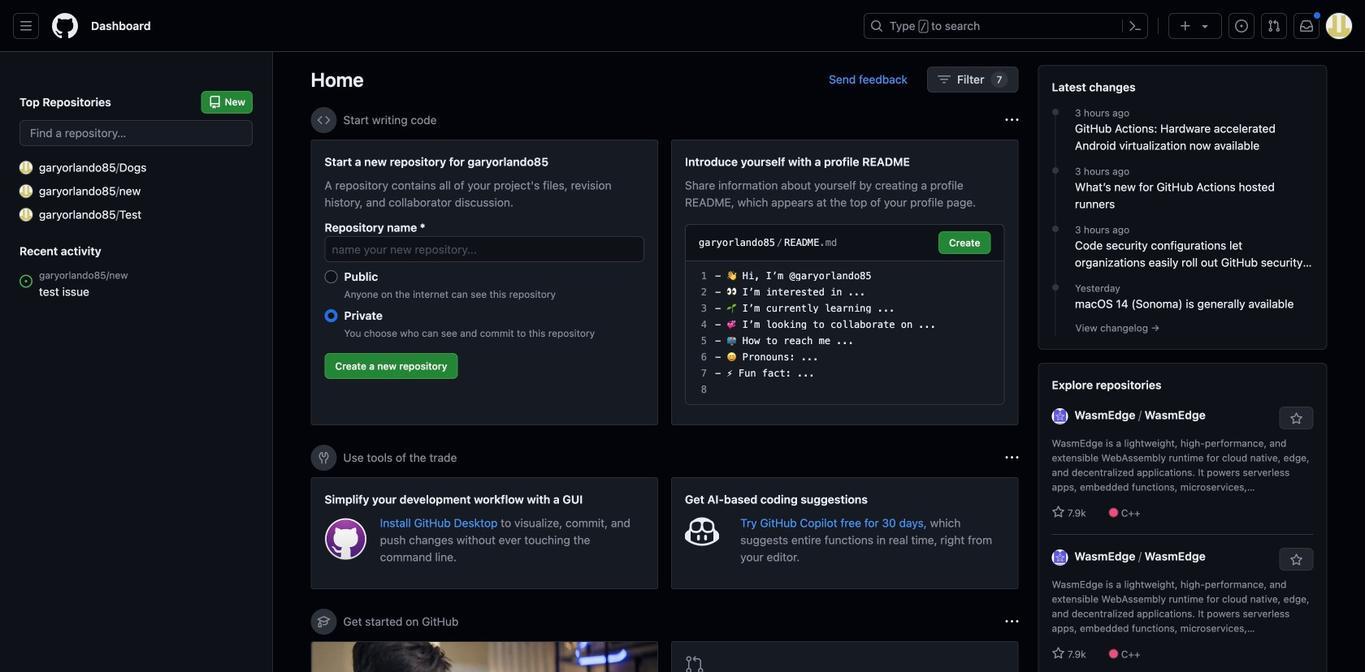Task type: locate. For each thing, give the bounding box(es) containing it.
git pull request image
[[1268, 20, 1281, 33]]

0 vertical spatial star image
[[1052, 506, 1065, 519]]

Top Repositories search field
[[20, 120, 253, 146]]

1 dot fill image from the top
[[1049, 164, 1062, 177]]

2 @wasmedge profile image from the top
[[1052, 550, 1068, 566]]

1 vertical spatial dot fill image
[[1049, 281, 1062, 294]]

none radio inside start a new repository "element"
[[325, 271, 338, 284]]

simplify your development workflow with a gui element
[[311, 478, 658, 590]]

1 @wasmedge profile image from the top
[[1052, 409, 1068, 425]]

Find a repository… text field
[[20, 120, 253, 146]]

1 vertical spatial @wasmedge profile image
[[1052, 550, 1068, 566]]

2 why am i seeing this? image from the top
[[1006, 452, 1019, 465]]

none submit inside introduce yourself with a profile readme element
[[939, 232, 991, 254]]

what is github? element
[[311, 642, 658, 673]]

command palette image
[[1129, 20, 1142, 33]]

explore element
[[1038, 65, 1327, 673]]

name your new repository... text field
[[325, 236, 644, 262]]

None radio
[[325, 310, 338, 323]]

1 why am i seeing this? image from the top
[[1006, 114, 1019, 127]]

@wasmedge profile image for star this repository image
[[1052, 550, 1068, 566]]

0 vertical spatial @wasmedge profile image
[[1052, 409, 1068, 425]]

dot fill image
[[1049, 106, 1062, 119], [1049, 281, 1062, 294]]

1 vertical spatial star image
[[1052, 648, 1065, 661]]

1 vertical spatial why am i seeing this? image
[[1006, 452, 1019, 465]]

star image
[[1052, 506, 1065, 519], [1052, 648, 1065, 661]]

dogs image
[[20, 161, 33, 174]]

1 star image from the top
[[1052, 506, 1065, 519]]

github desktop image
[[325, 518, 367, 561]]

1 vertical spatial dot fill image
[[1049, 223, 1062, 236]]

what is github? image
[[312, 643, 657, 673]]

why am i seeing this? image
[[1006, 114, 1019, 127], [1006, 452, 1019, 465]]

0 vertical spatial dot fill image
[[1049, 164, 1062, 177]]

0 vertical spatial dot fill image
[[1049, 106, 1062, 119]]

None submit
[[939, 232, 991, 254]]

dot fill image
[[1049, 164, 1062, 177], [1049, 223, 1062, 236]]

2 star image from the top
[[1052, 648, 1065, 661]]

why am i seeing this? image
[[1006, 616, 1019, 629]]

tools image
[[317, 452, 330, 465]]

plus image
[[1179, 19, 1192, 32]]

star this repository image
[[1290, 413, 1303, 426]]

None radio
[[325, 271, 338, 284]]

0 vertical spatial why am i seeing this? image
[[1006, 114, 1019, 127]]

@wasmedge profile image
[[1052, 409, 1068, 425], [1052, 550, 1068, 566]]

why am i seeing this? image for introduce yourself with a profile readme element
[[1006, 114, 1019, 127]]



Task type: vqa. For each thing, say whether or not it's contained in the screenshot.
lock image
no



Task type: describe. For each thing, give the bounding box(es) containing it.
homepage image
[[52, 13, 78, 39]]

none radio inside start a new repository "element"
[[325, 310, 338, 323]]

test image
[[20, 208, 33, 221]]

star this repository image
[[1290, 554, 1303, 567]]

filter image
[[938, 73, 951, 86]]

2 dot fill image from the top
[[1049, 281, 1062, 294]]

get ai-based coding suggestions element
[[671, 478, 1019, 590]]

open issue image
[[20, 275, 33, 288]]

star image for star this repository image's @wasmedge profile "icon"
[[1052, 648, 1065, 661]]

mortar board image
[[317, 616, 330, 629]]

notifications image
[[1300, 20, 1313, 33]]

@wasmedge profile image for star this repository icon
[[1052, 409, 1068, 425]]

new image
[[20, 185, 33, 198]]

code image
[[317, 114, 330, 127]]

git pull request image
[[685, 656, 705, 673]]

triangle down image
[[1199, 20, 1212, 33]]

1 dot fill image from the top
[[1049, 106, 1062, 119]]

start a new repository element
[[311, 140, 658, 426]]

issue opened image
[[1235, 20, 1248, 33]]

introduce yourself with a profile readme element
[[671, 140, 1019, 426]]

star image for @wasmedge profile "icon" corresponding to star this repository icon
[[1052, 506, 1065, 519]]

explore repositories navigation
[[1038, 363, 1327, 673]]

why am i seeing this? image for get ai-based coding suggestions element
[[1006, 452, 1019, 465]]

2 dot fill image from the top
[[1049, 223, 1062, 236]]



